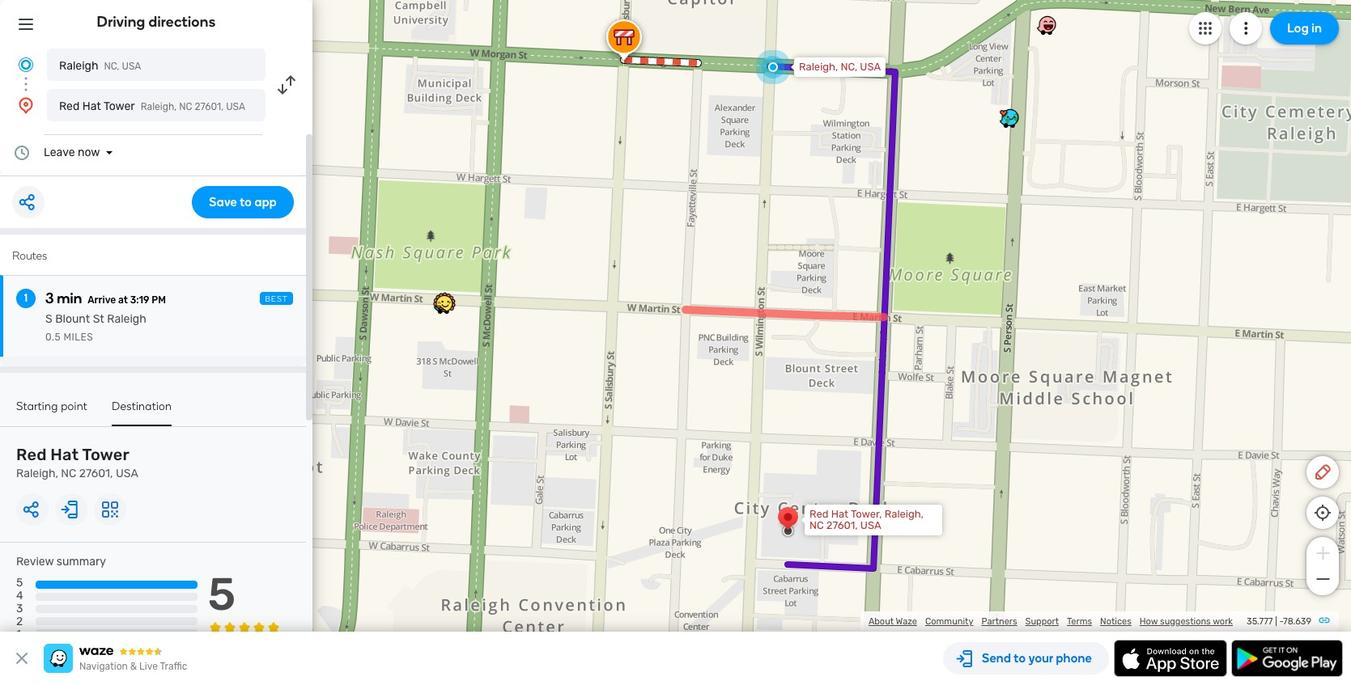 Task type: vqa. For each thing, say whether or not it's contained in the screenshot.
"please"
no



Task type: locate. For each thing, give the bounding box(es) containing it.
hat down raleigh nc, usa
[[82, 100, 101, 113]]

tower down destination button
[[82, 445, 130, 465]]

work
[[1213, 617, 1233, 628]]

5 4 3 2 1
[[16, 577, 23, 643]]

5 for 5
[[208, 569, 236, 622]]

0 vertical spatial red hat tower raleigh, nc 27601, usa
[[59, 100, 245, 113]]

red
[[59, 100, 80, 113], [16, 445, 47, 465], [810, 509, 829, 521]]

raleigh, inside red hat tower, raleigh, nc 27601, usa
[[885, 509, 924, 521]]

raleigh
[[59, 59, 98, 73], [107, 313, 146, 326]]

0 vertical spatial 27601,
[[195, 101, 224, 113]]

nc
[[179, 101, 192, 113], [61, 467, 76, 481], [810, 520, 824, 532]]

red hat tower raleigh, nc 27601, usa down point
[[16, 445, 138, 481]]

raleigh, nc, usa
[[799, 61, 881, 73]]

0 vertical spatial raleigh
[[59, 59, 98, 73]]

2 horizontal spatial nc
[[810, 520, 824, 532]]

review
[[16, 556, 54, 569]]

1 horizontal spatial raleigh
[[107, 313, 146, 326]]

zoom in image
[[1313, 544, 1333, 564]]

nc, for raleigh,
[[841, 61, 858, 73]]

pm
[[152, 295, 166, 306]]

5
[[208, 569, 236, 622], [16, 577, 23, 590]]

1 vertical spatial hat
[[50, 445, 79, 465]]

red hat tower raleigh, nc 27601, usa
[[59, 100, 245, 113], [16, 445, 138, 481]]

-
[[1280, 617, 1284, 628]]

2 nc, from the left
[[841, 61, 858, 73]]

starting
[[16, 400, 58, 414]]

raleigh down at
[[107, 313, 146, 326]]

1 inside 5 4 3 2 1
[[16, 629, 21, 643]]

clock image
[[12, 143, 32, 163]]

3
[[45, 290, 54, 308], [16, 603, 23, 617]]

usa inside raleigh nc, usa
[[122, 61, 141, 72]]

hat left "tower,"
[[831, 509, 849, 521]]

red hat tower, raleigh, nc 27601, usa
[[810, 509, 924, 532]]

tower down raleigh nc, usa
[[104, 100, 135, 113]]

nc,
[[104, 61, 120, 72], [841, 61, 858, 73]]

1 up x image
[[16, 629, 21, 643]]

st
[[93, 313, 104, 326]]

zoom out image
[[1313, 570, 1333, 590]]

raleigh,
[[799, 61, 838, 73], [141, 101, 177, 113], [16, 467, 58, 481], [885, 509, 924, 521]]

best
[[265, 295, 288, 305]]

community link
[[926, 617, 974, 628]]

hat
[[82, 100, 101, 113], [50, 445, 79, 465], [831, 509, 849, 521]]

red hat tower raleigh, nc 27601, usa down raleigh nc, usa
[[59, 100, 245, 113]]

5 inside 5 4 3 2 1
[[16, 577, 23, 590]]

1 nc, from the left
[[104, 61, 120, 72]]

routes
[[12, 249, 47, 263]]

1 horizontal spatial 5
[[208, 569, 236, 622]]

0 horizontal spatial 3
[[16, 603, 23, 617]]

2 horizontal spatial 27601,
[[827, 520, 858, 532]]

driving
[[97, 13, 145, 31]]

1 vertical spatial red
[[16, 445, 47, 465]]

3 up x image
[[16, 603, 23, 617]]

suggestions
[[1161, 617, 1211, 628]]

notices link
[[1101, 617, 1132, 628]]

1 horizontal spatial nc,
[[841, 61, 858, 73]]

at
[[118, 295, 128, 306]]

0 vertical spatial hat
[[82, 100, 101, 113]]

0 vertical spatial red
[[59, 100, 80, 113]]

community
[[926, 617, 974, 628]]

1 vertical spatial 3
[[16, 603, 23, 617]]

27601, inside red hat tower, raleigh, nc 27601, usa
[[827, 520, 858, 532]]

tower
[[104, 100, 135, 113], [82, 445, 130, 465]]

0 horizontal spatial nc,
[[104, 61, 120, 72]]

27601,
[[195, 101, 224, 113], [79, 467, 113, 481], [827, 520, 858, 532]]

usa
[[122, 61, 141, 72], [860, 61, 881, 73], [226, 101, 245, 113], [116, 467, 138, 481], [861, 520, 882, 532]]

0.5
[[45, 332, 61, 343]]

0 horizontal spatial 5
[[16, 577, 23, 590]]

1 horizontal spatial nc
[[179, 101, 192, 113]]

0 vertical spatial nc
[[179, 101, 192, 113]]

red down starting point button
[[16, 445, 47, 465]]

2 vertical spatial red
[[810, 509, 829, 521]]

3 left min
[[45, 290, 54, 308]]

notices
[[1101, 617, 1132, 628]]

nc, inside raleigh nc, usa
[[104, 61, 120, 72]]

2 vertical spatial hat
[[831, 509, 849, 521]]

1 horizontal spatial 3
[[45, 290, 54, 308]]

1 horizontal spatial 1
[[24, 292, 28, 305]]

raleigh right current location image at left
[[59, 59, 98, 73]]

2 horizontal spatial red
[[810, 509, 829, 521]]

review summary
[[16, 556, 106, 569]]

4
[[16, 590, 23, 604]]

1 vertical spatial raleigh
[[107, 313, 146, 326]]

min
[[57, 290, 82, 308]]

1
[[24, 292, 28, 305], [16, 629, 21, 643]]

1 horizontal spatial 27601,
[[195, 101, 224, 113]]

&
[[130, 662, 137, 673]]

terms
[[1067, 617, 1093, 628]]

1 vertical spatial 1
[[16, 629, 21, 643]]

link image
[[1318, 615, 1331, 628]]

hat down starting point button
[[50, 445, 79, 465]]

1 vertical spatial tower
[[82, 445, 130, 465]]

terms link
[[1067, 617, 1093, 628]]

2 vertical spatial nc
[[810, 520, 824, 532]]

1 down "routes"
[[24, 292, 28, 305]]

3 inside 5 4 3 2 1
[[16, 603, 23, 617]]

live
[[139, 662, 158, 673]]

2 vertical spatial 27601,
[[827, 520, 858, 532]]

0 horizontal spatial red
[[16, 445, 47, 465]]

s
[[45, 313, 52, 326]]

0 vertical spatial 3
[[45, 290, 54, 308]]

2 horizontal spatial hat
[[831, 509, 849, 521]]

1 vertical spatial nc
[[61, 467, 76, 481]]

red right location icon
[[59, 100, 80, 113]]

how suggestions work link
[[1140, 617, 1233, 628]]

now
[[78, 146, 100, 160]]

traffic
[[160, 662, 187, 673]]

red left "tower,"
[[810, 509, 829, 521]]

0 horizontal spatial 1
[[16, 629, 21, 643]]

navigation
[[79, 662, 128, 673]]

0 horizontal spatial nc
[[61, 467, 76, 481]]

1 vertical spatial 27601,
[[79, 467, 113, 481]]

nc, for raleigh
[[104, 61, 120, 72]]



Task type: describe. For each thing, give the bounding box(es) containing it.
0 horizontal spatial hat
[[50, 445, 79, 465]]

hat inside red hat tower, raleigh, nc 27601, usa
[[831, 509, 849, 521]]

red inside red hat tower, raleigh, nc 27601, usa
[[810, 509, 829, 521]]

support
[[1026, 617, 1059, 628]]

s blount st raleigh 0.5 miles
[[45, 313, 146, 343]]

about
[[869, 617, 894, 628]]

how
[[1140, 617, 1158, 628]]

point
[[61, 400, 88, 414]]

pencil image
[[1314, 463, 1333, 483]]

0 horizontal spatial raleigh
[[59, 59, 98, 73]]

raleigh inside s blount st raleigh 0.5 miles
[[107, 313, 146, 326]]

starting point
[[16, 400, 88, 414]]

2
[[16, 616, 23, 630]]

leave now
[[44, 146, 100, 160]]

nc inside red hat tower, raleigh, nc 27601, usa
[[810, 520, 824, 532]]

starting point button
[[16, 400, 88, 425]]

35.777 | -78.639
[[1247, 617, 1312, 628]]

about waze community partners support terms notices how suggestions work
[[869, 617, 1233, 628]]

leave
[[44, 146, 75, 160]]

|
[[1276, 617, 1278, 628]]

support link
[[1026, 617, 1059, 628]]

driving directions
[[97, 13, 216, 31]]

0 horizontal spatial 27601,
[[79, 467, 113, 481]]

about waze link
[[869, 617, 918, 628]]

destination button
[[112, 400, 172, 427]]

summary
[[57, 556, 106, 569]]

tower,
[[851, 509, 882, 521]]

miles
[[64, 332, 93, 343]]

x image
[[12, 650, 32, 669]]

0 vertical spatial 1
[[24, 292, 28, 305]]

0 vertical spatial tower
[[104, 100, 135, 113]]

arrive
[[88, 295, 116, 306]]

3:19
[[130, 295, 149, 306]]

waze
[[896, 617, 918, 628]]

location image
[[16, 96, 36, 115]]

red inside red hat tower raleigh, nc 27601, usa
[[16, 445, 47, 465]]

partners
[[982, 617, 1018, 628]]

78.639
[[1284, 617, 1312, 628]]

current location image
[[16, 55, 36, 75]]

raleigh nc, usa
[[59, 59, 141, 73]]

navigation & live traffic
[[79, 662, 187, 673]]

blount
[[55, 313, 90, 326]]

destination
[[112, 400, 172, 414]]

3 min arrive at 3:19 pm
[[45, 290, 166, 308]]

usa inside red hat tower, raleigh, nc 27601, usa
[[861, 520, 882, 532]]

35.777
[[1247, 617, 1273, 628]]

1 vertical spatial red hat tower raleigh, nc 27601, usa
[[16, 445, 138, 481]]

1 horizontal spatial red
[[59, 100, 80, 113]]

5 for 5 4 3 2 1
[[16, 577, 23, 590]]

directions
[[149, 13, 216, 31]]

partners link
[[982, 617, 1018, 628]]

1 horizontal spatial hat
[[82, 100, 101, 113]]



